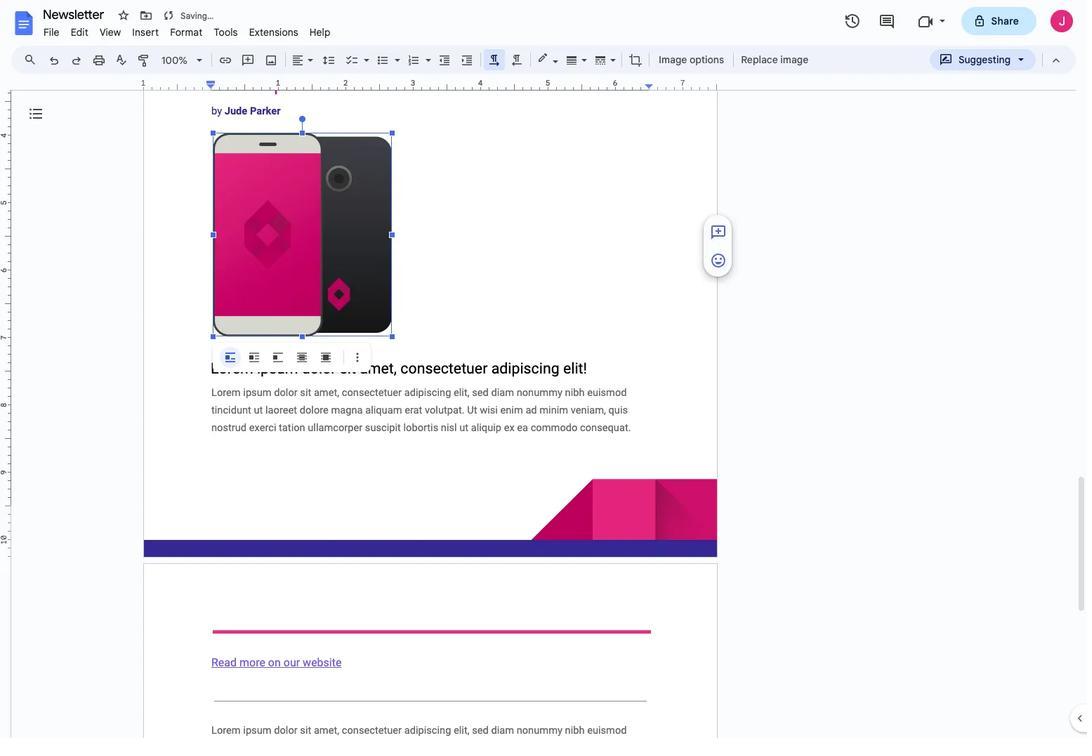 Task type: vqa. For each thing, say whether or not it's contained in the screenshot.
⌘P element
no



Task type: locate. For each thing, give the bounding box(es) containing it.
image
[[781, 53, 809, 66]]

replace image button
[[737, 49, 813, 70]]

saving…
[[181, 10, 214, 21]]

Zoom text field
[[158, 51, 192, 70]]

insert
[[132, 26, 159, 39]]

file menu item
[[38, 24, 65, 41]]

application
[[0, 0, 1088, 739]]

image
[[659, 53, 687, 66]]

Wrap text radio
[[244, 347, 265, 368]]

format
[[170, 26, 203, 39]]

view
[[100, 26, 121, 39]]

left margin image
[[144, 79, 215, 90]]

Rename text field
[[38, 6, 112, 22]]

toolbar
[[216, 347, 368, 368]]

extensions
[[249, 26, 298, 39]]

menu bar containing file
[[38, 18, 336, 41]]

tools menu item
[[208, 24, 244, 41]]

edit
[[71, 26, 88, 39]]

file
[[44, 26, 59, 39]]

add comment image
[[710, 224, 727, 241]]

options
[[690, 53, 725, 66]]

image options button
[[653, 49, 731, 70]]

saving… button
[[159, 6, 217, 25]]

menu bar inside menu bar banner
[[38, 18, 336, 41]]

menu bar
[[38, 18, 336, 41]]

option group
[[220, 347, 337, 368]]

replace
[[741, 53, 778, 66]]

extensions menu item
[[244, 24, 304, 41]]

line & paragraph spacing image
[[321, 50, 337, 70]]

format menu item
[[165, 24, 208, 41]]



Task type: describe. For each thing, give the bounding box(es) containing it.
help
[[310, 26, 331, 39]]

insert menu item
[[127, 24, 165, 41]]

share
[[992, 15, 1020, 27]]

menu bar banner
[[0, 0, 1088, 739]]

insert image image
[[263, 50, 279, 70]]

tools
[[214, 26, 238, 39]]

Star checkbox
[[114, 6, 134, 25]]

add emoji reaction image
[[710, 252, 727, 269]]

replace image
[[741, 53, 809, 66]]

application containing share
[[0, 0, 1088, 739]]

bulleted list menu image
[[391, 51, 401, 56]]

suggesting button
[[930, 49, 1036, 70]]

help menu item
[[304, 24, 336, 41]]

suggesting
[[959, 53, 1011, 66]]

mode and view toolbar
[[930, 46, 1068, 74]]

right margin image
[[646, 79, 717, 90]]

In line radio
[[220, 347, 241, 368]]

Menus field
[[18, 50, 48, 70]]

bottom margin image
[[0, 502, 11, 557]]

edit menu item
[[65, 24, 94, 41]]

image options
[[659, 53, 725, 66]]

Zoom field
[[156, 50, 209, 71]]

main toolbar
[[41, 0, 813, 399]]

view menu item
[[94, 24, 127, 41]]

1
[[141, 78, 146, 88]]

Break text radio
[[268, 347, 289, 368]]

Behind text radio
[[292, 347, 313, 368]]

share button
[[962, 7, 1037, 35]]

In front of text radio
[[316, 347, 337, 368]]

checklist menu image
[[360, 51, 370, 56]]

option group inside application
[[220, 347, 337, 368]]



